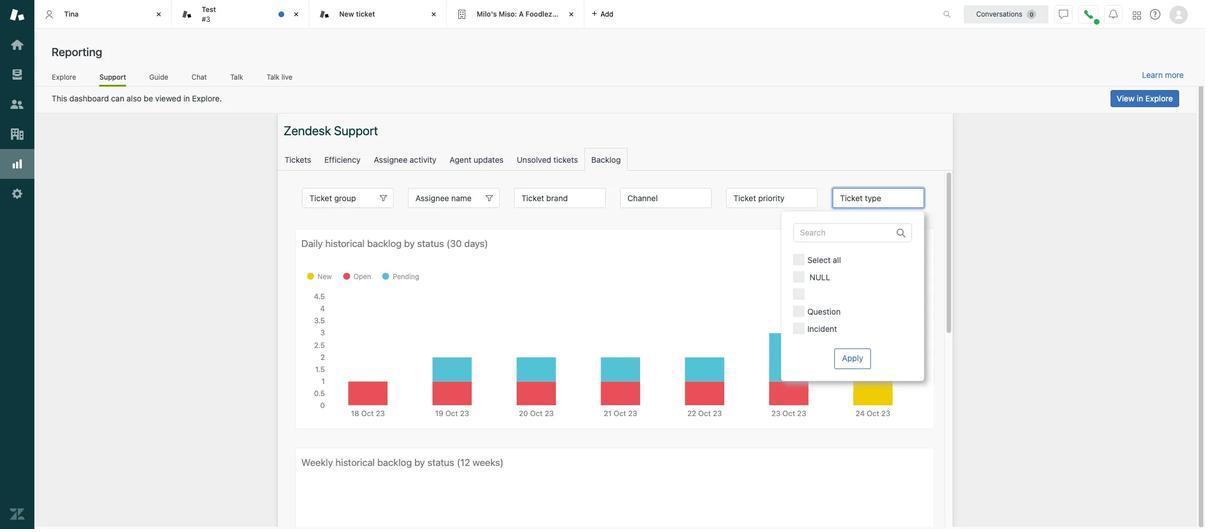 Task type: vqa. For each thing, say whether or not it's contained in the screenshot.
Assign related to Test
no



Task type: describe. For each thing, give the bounding box(es) containing it.
#3
[[202, 15, 211, 23]]

learn more
[[1143, 70, 1185, 80]]

0 vertical spatial explore
[[52, 73, 76, 81]]

talk link
[[230, 73, 244, 85]]

get started image
[[10, 37, 25, 52]]

this
[[52, 93, 67, 103]]

organizations image
[[10, 127, 25, 142]]

be
[[144, 93, 153, 103]]

also
[[127, 93, 142, 103]]

views image
[[10, 67, 25, 82]]

conversations button
[[965, 5, 1049, 23]]

tabs tab list
[[34, 0, 932, 29]]

zendesk products image
[[1134, 11, 1142, 19]]

ticket
[[356, 10, 375, 18]]

view
[[1118, 93, 1135, 103]]

guide link
[[149, 73, 169, 85]]

talk live link
[[266, 73, 293, 85]]

chat link
[[192, 73, 207, 85]]

conversations
[[977, 9, 1023, 18]]

this dashboard can also be viewed in explore.
[[52, 93, 222, 103]]

new
[[339, 10, 354, 18]]

learn more link
[[1143, 70, 1185, 80]]

support
[[99, 73, 126, 81]]

can
[[111, 93, 124, 103]]

view in explore button
[[1111, 90, 1180, 107]]

milo's miso: a foodlez subsidiary
[[477, 10, 590, 18]]

close image for tina
[[153, 9, 165, 20]]

subsidiary
[[554, 10, 590, 18]]

new ticket tab
[[310, 0, 447, 29]]

viewed
[[155, 93, 181, 103]]

foodlez
[[526, 10, 553, 18]]

view in explore
[[1118, 93, 1174, 103]]

in inside button
[[1138, 93, 1144, 103]]

button displays agent's chat status as invisible. image
[[1060, 9, 1069, 19]]

tab containing test
[[172, 0, 310, 29]]

close image inside milo's miso: a foodlez subsidiary tab
[[566, 9, 577, 20]]



Task type: locate. For each thing, give the bounding box(es) containing it.
in right viewed
[[184, 93, 190, 103]]

support link
[[99, 73, 126, 87]]

customers image
[[10, 97, 25, 112]]

2 talk from the left
[[267, 73, 280, 81]]

chat
[[192, 73, 207, 81]]

in
[[184, 93, 190, 103], [1138, 93, 1144, 103]]

close image left new
[[291, 9, 302, 20]]

1 talk from the left
[[230, 73, 243, 81]]

get help image
[[1151, 9, 1161, 19]]

talk
[[230, 73, 243, 81], [267, 73, 280, 81]]

notifications image
[[1110, 9, 1119, 19]]

1 close image from the left
[[291, 9, 302, 20]]

new ticket
[[339, 10, 375, 18]]

talk for talk
[[230, 73, 243, 81]]

main element
[[0, 0, 34, 529]]

guide
[[149, 73, 168, 81]]

1 horizontal spatial explore
[[1146, 93, 1174, 103]]

zendesk support image
[[10, 7, 25, 22]]

talk right "chat"
[[230, 73, 243, 81]]

miso:
[[499, 10, 517, 18]]

milo's
[[477, 10, 497, 18]]

close image
[[291, 9, 302, 20], [566, 9, 577, 20]]

close image left 'add' dropdown button on the top of page
[[566, 9, 577, 20]]

explore inside button
[[1146, 93, 1174, 103]]

explore down "learn more" link
[[1146, 93, 1174, 103]]

2 close image from the left
[[428, 9, 440, 20]]

explore link
[[52, 73, 76, 85]]

tina
[[64, 10, 79, 18]]

close image
[[153, 9, 165, 20], [428, 9, 440, 20]]

close image left #3
[[153, 9, 165, 20]]

reporting
[[52, 45, 102, 58]]

close image inside new ticket tab
[[428, 9, 440, 20]]

add button
[[585, 0, 621, 28]]

milo's miso: a foodlez subsidiary tab
[[447, 0, 590, 29]]

1 horizontal spatial talk
[[267, 73, 280, 81]]

a
[[519, 10, 524, 18]]

2 in from the left
[[1138, 93, 1144, 103]]

dashboard
[[69, 93, 109, 103]]

talk for talk live
[[267, 73, 280, 81]]

1 vertical spatial explore
[[1146, 93, 1174, 103]]

0 horizontal spatial explore
[[52, 73, 76, 81]]

learn
[[1143, 70, 1164, 80]]

live
[[282, 73, 293, 81]]

test #3
[[202, 5, 216, 23]]

close image for new ticket
[[428, 9, 440, 20]]

tab
[[172, 0, 310, 29]]

talk live
[[267, 73, 293, 81]]

2 close image from the left
[[566, 9, 577, 20]]

add
[[601, 9, 614, 18]]

0 horizontal spatial close image
[[153, 9, 165, 20]]

talk left the live
[[267, 73, 280, 81]]

1 horizontal spatial close image
[[566, 9, 577, 20]]

1 close image from the left
[[153, 9, 165, 20]]

zendesk image
[[10, 507, 25, 522]]

1 horizontal spatial in
[[1138, 93, 1144, 103]]

0 horizontal spatial talk
[[230, 73, 243, 81]]

more
[[1166, 70, 1185, 80]]

explore
[[52, 73, 76, 81], [1146, 93, 1174, 103]]

admin image
[[10, 186, 25, 201]]

explore.
[[192, 93, 222, 103]]

close image left the milo's
[[428, 9, 440, 20]]

test
[[202, 5, 216, 14]]

in right view
[[1138, 93, 1144, 103]]

reporting image
[[10, 157, 25, 171]]

0 horizontal spatial in
[[184, 93, 190, 103]]

tina tab
[[34, 0, 172, 29]]

0 horizontal spatial close image
[[291, 9, 302, 20]]

1 in from the left
[[184, 93, 190, 103]]

1 horizontal spatial close image
[[428, 9, 440, 20]]

explore up this
[[52, 73, 76, 81]]

close image inside tina tab
[[153, 9, 165, 20]]



